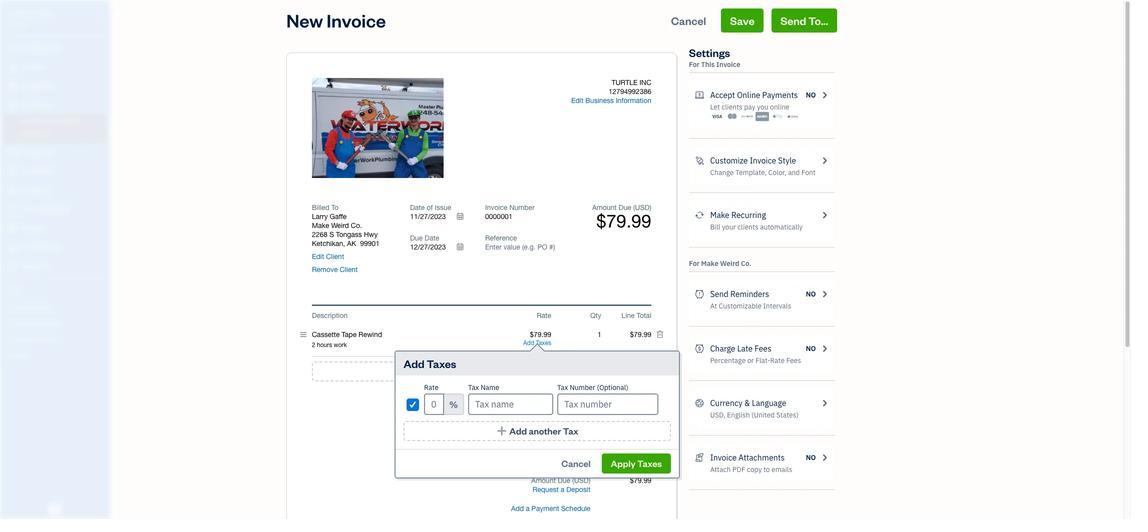 Task type: describe. For each thing, give the bounding box(es) containing it.
percentage or flat-rate fees
[[711, 357, 802, 366]]

add inside subtotal add a discount tax
[[542, 409, 555, 417]]

(optional)
[[597, 384, 629, 393]]

add a discount button
[[542, 409, 591, 418]]

discover image
[[741, 112, 754, 122]]

pdf
[[733, 466, 746, 475]]

image
[[380, 124, 403, 134]]

usd,
[[711, 411, 726, 420]]

larry
[[312, 213, 328, 221]]

1 vertical spatial fees
[[787, 357, 802, 366]]

at
[[711, 302, 717, 311]]

Enter an Item Name text field
[[312, 331, 501, 340]]

Tax number text field
[[558, 394, 659, 416]]

Item Rate (USD) text field
[[529, 331, 552, 339]]

2 for from the top
[[689, 259, 700, 268]]

information
[[616, 97, 652, 105]]

add a payment schedule button
[[492, 505, 591, 514]]

edit client button
[[312, 252, 344, 261]]

font
[[802, 168, 816, 177]]

items and services image
[[8, 320, 107, 328]]

weird inside billed to larry gaffe make weird co. 2268 s tongass hwy ketchikan, ak  99901 edit client remove client
[[331, 222, 349, 230]]

no for charge late fees
[[806, 345, 816, 354]]

apply
[[611, 458, 636, 470]]

send for send to...
[[781, 14, 807, 28]]

main element
[[0, 0, 135, 520]]

12/27/2023 button
[[410, 243, 470, 252]]

visa image
[[711, 112, 724, 122]]

send to... button
[[772, 9, 838, 33]]

remove
[[312, 266, 338, 274]]

2268
[[312, 231, 328, 239]]

line inside button
[[494, 366, 513, 378]]

reference
[[485, 234, 517, 242]]

bars image
[[301, 331, 307, 340]]

settings for this invoice
[[689, 46, 741, 69]]

currency
[[711, 399, 743, 409]]

add left another
[[510, 426, 527, 437]]

cancel for save
[[671, 14, 706, 28]]

inc for turtle inc 12794992386 edit business information
[[640, 79, 652, 87]]

0 vertical spatial client
[[326, 253, 344, 261]]

tax up subtotal
[[558, 384, 568, 393]]

latefees image
[[695, 343, 704, 355]]

delete image
[[354, 124, 403, 134]]

add a payment schedule
[[511, 505, 591, 513]]

usd for request
[[574, 477, 589, 485]]

accept
[[711, 90, 735, 100]]

Enter an Item Description text field
[[312, 342, 501, 350]]

latereminders image
[[695, 289, 704, 301]]

add inside dropdown button
[[511, 505, 524, 513]]

amount for request
[[532, 477, 556, 485]]

style
[[778, 156, 796, 166]]

1 horizontal spatial co.
[[741, 259, 752, 268]]

payment
[[532, 505, 559, 513]]

attach pdf copy to emails
[[711, 466, 793, 475]]

turtle inc owner
[[8, 9, 53, 28]]

attachments
[[739, 453, 785, 463]]

at customizable intervals
[[711, 302, 792, 311]]

customize
[[711, 156, 748, 166]]

automatically
[[760, 223, 803, 232]]

a inside subtotal add a discount tax
[[557, 409, 561, 417]]

onlinesales image
[[695, 89, 704, 101]]

add taxes button
[[523, 340, 552, 347]]

no for invoice attachments
[[806, 454, 816, 463]]

s
[[330, 231, 334, 239]]

0 vertical spatial total
[[637, 312, 652, 320]]

send reminders
[[711, 290, 770, 300]]

no for accept online payments
[[806, 91, 816, 100]]

delete tax image
[[661, 399, 671, 411]]

new invoice
[[287, 9, 386, 32]]

bill your clients automatically
[[711, 223, 803, 232]]

no for send reminders
[[806, 290, 816, 299]]

or
[[748, 357, 754, 366]]

money image
[[7, 224, 19, 234]]

estimate image
[[7, 82, 19, 92]]

to
[[331, 204, 339, 212]]

recurring
[[732, 210, 766, 220]]

request a deposit button
[[533, 486, 591, 495]]

Tax name text field
[[468, 394, 554, 416]]

edit inside billed to larry gaffe make weird co. 2268 s tongass hwy ketchikan, ak  99901 edit client remove client
[[312, 253, 324, 261]]

date inside due date 12/27/2023
[[425, 234, 439, 242]]

dashboard image
[[7, 44, 19, 54]]

tax inside subtotal add a discount tax
[[580, 420, 591, 428]]

1 vertical spatial add taxes
[[404, 357, 456, 371]]

tax name
[[468, 384, 500, 393]]

Tax Rate (Percentage) text field
[[424, 394, 444, 416]]

client image
[[7, 63, 19, 73]]

you
[[757, 103, 769, 112]]

customizable
[[719, 302, 762, 311]]

0 vertical spatial date
[[410, 204, 425, 212]]

4 chevronright image from the top
[[820, 452, 830, 464]]

add up tax name
[[465, 366, 483, 378]]

tongass
[[336, 231, 362, 239]]

0 horizontal spatial fees
[[755, 344, 772, 354]]

1 vertical spatial taxes
[[427, 357, 456, 371]]

apply taxes button
[[602, 454, 671, 474]]

issue
[[435, 204, 451, 212]]

hwy
[[364, 231, 378, 239]]

states)
[[777, 411, 799, 420]]

description
[[312, 312, 348, 320]]

settings
[[689, 46, 730, 60]]

1 chevronright image from the top
[[820, 209, 830, 221]]

refresh image
[[695, 209, 704, 221]]

0 vertical spatial make
[[711, 210, 730, 220]]

chevronright image for charge late fees
[[820, 343, 830, 355]]

79.99 0.00
[[634, 440, 652, 457]]

79.99 for 79.99
[[634, 400, 652, 408]]

1 vertical spatial client
[[340, 266, 358, 274]]

settings image
[[8, 352, 107, 360]]

ketchikan,
[[312, 240, 345, 248]]

of
[[427, 204, 433, 212]]

2 horizontal spatial rate
[[771, 357, 785, 366]]

schedule
[[561, 505, 591, 513]]

1 horizontal spatial weird
[[720, 259, 740, 268]]

79.99 for 79.99 0.00
[[634, 440, 652, 448]]

a inside button
[[486, 366, 491, 378]]

this
[[701, 60, 715, 69]]

turtle for turtle inc owner
[[8, 9, 37, 19]]

language
[[752, 399, 787, 409]]

a inside dropdown button
[[526, 505, 530, 513]]

add a line button
[[312, 362, 652, 382]]

american express image
[[756, 112, 770, 122]]

make inside billed to larry gaffe make weird co. 2268 s tongass hwy ketchikan, ak  99901 edit client remove client
[[312, 222, 329, 230]]

late
[[738, 344, 753, 354]]

your
[[722, 223, 736, 232]]

to
[[764, 466, 770, 475]]

add another tax
[[510, 426, 579, 437]]

pay
[[744, 103, 756, 112]]

owner
[[8, 20, 26, 28]]

send to...
[[781, 14, 829, 28]]

change
[[711, 168, 734, 177]]

project image
[[7, 186, 19, 196]]

flat-
[[756, 357, 771, 366]]

taxes for apply taxes button
[[638, 458, 662, 470]]

english
[[727, 411, 750, 420]]

amount due ( usd ) $79.99
[[592, 204, 652, 232]]

bank connections image
[[8, 336, 107, 344]]

currency & language
[[711, 399, 787, 409]]

chevronright image for accept online payments
[[820, 89, 830, 101]]

cancel for apply taxes
[[562, 458, 591, 470]]

( for $79.99
[[633, 204, 635, 212]]

amount due ( usd ) request a deposit
[[532, 477, 591, 494]]

currencyandlanguage image
[[695, 398, 704, 410]]

tax left name
[[468, 384, 479, 393]]

&
[[745, 399, 750, 409]]

Reference Number text field
[[485, 243, 556, 251]]

add another tax button
[[404, 422, 671, 442]]



Task type: locate. For each thing, give the bounding box(es) containing it.
bill
[[711, 223, 721, 232]]

1 horizontal spatial total
[[637, 312, 652, 320]]

0 vertical spatial taxes
[[536, 340, 552, 347]]

0 vertical spatial for
[[689, 60, 700, 69]]

number for invoice
[[510, 204, 535, 212]]

cancel button for save
[[662, 9, 715, 33]]

total down discount
[[576, 440, 591, 448]]

a left 'payment'
[[526, 505, 530, 513]]

0 vertical spatial rate
[[537, 312, 552, 320]]

turtle inside turtle inc owner
[[8, 9, 37, 19]]

color,
[[769, 168, 787, 177]]

0 vertical spatial number
[[510, 204, 535, 212]]

( inside amount due ( usd ) $79.99
[[633, 204, 635, 212]]

change template, color, and font
[[711, 168, 816, 177]]

0 horizontal spatial weird
[[331, 222, 349, 230]]

make recurring
[[711, 210, 766, 220]]

accept online payments
[[711, 90, 798, 100]]

0 horizontal spatial line
[[494, 366, 513, 378]]

amount inside amount due ( usd ) request a deposit
[[532, 477, 556, 485]]

for left this
[[689, 60, 700, 69]]

chevronright image
[[820, 209, 830, 221], [820, 289, 830, 301], [820, 398, 830, 410], [820, 452, 830, 464]]

copy
[[747, 466, 762, 475]]

fees up flat-
[[755, 344, 772, 354]]

cancel button up deposit
[[553, 454, 600, 474]]

0 vertical spatial inc
[[39, 9, 53, 19]]

inc inside turtle inc owner
[[39, 9, 53, 19]]

rate right or at right
[[771, 357, 785, 366]]

1 vertical spatial due
[[410, 234, 423, 242]]

99901
[[360, 240, 380, 248]]

for inside settings for this invoice
[[689, 60, 700, 69]]

1 vertical spatial make
[[312, 222, 329, 230]]

amount for $79.99
[[592, 204, 617, 212]]

( for request
[[573, 477, 574, 485]]

remove client button
[[312, 265, 358, 275]]

1 vertical spatial turtle
[[612, 79, 638, 87]]

1 for from the top
[[689, 60, 700, 69]]

Issue date in MM/DD/YYYY format text field
[[410, 213, 470, 221]]

2 chevronright image from the top
[[820, 289, 830, 301]]

save button
[[721, 9, 764, 33]]

turtle up the 12794992386
[[612, 79, 638, 87]]

due for $79.99
[[619, 204, 632, 212]]

1 vertical spatial $79.99
[[630, 477, 652, 485]]

due inside amount due ( usd ) $79.99
[[619, 204, 632, 212]]

tax inside button
[[563, 426, 579, 437]]

(united
[[752, 411, 775, 420]]

2 vertical spatial make
[[701, 259, 719, 268]]

send left to...
[[781, 14, 807, 28]]

a left deposit
[[561, 486, 565, 494]]

co. up tongass
[[351, 222, 362, 230]]

0 horizontal spatial number
[[510, 204, 535, 212]]

due date 12/27/2023
[[410, 234, 446, 251]]

0 horizontal spatial plus image
[[451, 367, 463, 377]]

invoice image
[[7, 101, 19, 111]]

0 vertical spatial chevronright image
[[820, 89, 830, 101]]

0 vertical spatial usd
[[635, 204, 650, 212]]

Item Quantity text field
[[587, 331, 602, 339]]

1 vertical spatial rate
[[771, 357, 785, 366]]

usd inside amount due ( usd ) $79.99
[[635, 204, 650, 212]]

amount inside amount due ( usd ) $79.99
[[592, 204, 617, 212]]

0 vertical spatial due
[[619, 204, 632, 212]]

1 horizontal spatial taxes
[[536, 340, 552, 347]]

1 horizontal spatial add taxes
[[523, 340, 552, 347]]

taxes down the item rate (usd) text box
[[536, 340, 552, 347]]

1 vertical spatial cancel button
[[553, 454, 600, 474]]

a up name
[[486, 366, 491, 378]]

1 horizontal spatial (
[[633, 204, 635, 212]]

chevronright image
[[820, 89, 830, 101], [820, 155, 830, 167], [820, 343, 830, 355]]

usd, english (united states)
[[711, 411, 799, 420]]

1 horizontal spatial )
[[650, 204, 652, 212]]

3 chevronright image from the top
[[820, 398, 830, 410]]

due for request
[[558, 477, 571, 485]]

and
[[788, 168, 800, 177]]

0 horizontal spatial rate
[[424, 384, 439, 393]]

save
[[730, 14, 755, 28]]

template,
[[736, 168, 767, 177]]

add taxes
[[523, 340, 552, 347], [404, 357, 456, 371]]

a left discount
[[557, 409, 561, 417]]

team members image
[[8, 304, 107, 312]]

) inside amount due ( usd ) $79.99
[[650, 204, 652, 212]]

0 vertical spatial edit
[[572, 97, 584, 105]]

0 vertical spatial cancel
[[671, 14, 706, 28]]

0 vertical spatial line
[[622, 312, 635, 320]]

emails
[[772, 466, 793, 475]]

1 horizontal spatial inc
[[640, 79, 652, 87]]

let
[[711, 103, 720, 112]]

another
[[529, 426, 562, 437]]

send for send reminders
[[711, 290, 729, 300]]

cancel up settings
[[671, 14, 706, 28]]

edit
[[572, 97, 584, 105], [312, 253, 324, 261]]

paintbrush image
[[695, 155, 704, 167]]

0 vertical spatial weird
[[331, 222, 349, 230]]

plus image for add a line
[[451, 367, 463, 377]]

0.00 inside the 79.99 0.00
[[638, 449, 652, 457]]

1 vertical spatial number
[[570, 384, 596, 393]]

attach
[[711, 466, 731, 475]]

fees right flat-
[[787, 357, 802, 366]]

delete
[[354, 124, 378, 134]]

0 vertical spatial $79.99
[[597, 211, 652, 232]]

intervals
[[764, 302, 792, 311]]

payments
[[763, 90, 798, 100]]

1 vertical spatial cancel
[[562, 458, 591, 470]]

delete line item image
[[656, 331, 664, 340]]

0 horizontal spatial usd
[[574, 477, 589, 485]]

inc
[[39, 9, 53, 19], [640, 79, 652, 87]]

edit left business on the right of the page
[[572, 97, 584, 105]]

0 vertical spatial co.
[[351, 222, 362, 230]]

12/27/2023
[[410, 243, 446, 251]]

0.00 up the 79.99 0.00
[[638, 420, 652, 428]]

79.99
[[634, 400, 652, 408], [634, 440, 652, 448]]

0 vertical spatial add taxes
[[523, 340, 552, 347]]

0 vertical spatial (
[[633, 204, 635, 212]]

co. up reminders
[[741, 259, 752, 268]]

customize invoice style
[[711, 156, 796, 166]]

add taxes down enter an item description text field
[[404, 357, 456, 371]]

( inside amount due ( usd ) request a deposit
[[573, 477, 574, 485]]

0 vertical spatial 0.00
[[638, 420, 652, 428]]

1 horizontal spatial line
[[622, 312, 635, 320]]

number up enter an invoice # text field
[[510, 204, 535, 212]]

due inside amount due ( usd ) request a deposit
[[558, 477, 571, 485]]

0.00 up apply taxes
[[638, 449, 652, 457]]

taxes down enter an item description text field
[[427, 357, 456, 371]]

79.99 up apply taxes
[[634, 440, 652, 448]]

plus image
[[451, 367, 463, 377], [496, 427, 508, 437]]

deposit
[[567, 486, 591, 494]]

business
[[586, 97, 614, 105]]

a inside amount due ( usd ) request a deposit
[[561, 486, 565, 494]]

due
[[619, 204, 632, 212], [410, 234, 423, 242], [558, 477, 571, 485]]

add up another
[[542, 409, 555, 417]]

cancel button up settings
[[662, 9, 715, 33]]

1 chevronright image from the top
[[820, 89, 830, 101]]

qty
[[591, 312, 602, 320]]

1 horizontal spatial rate
[[537, 312, 552, 320]]

client right remove
[[340, 266, 358, 274]]

plus image for add another tax
[[496, 427, 508, 437]]

2 chevronright image from the top
[[820, 155, 830, 167]]

1 vertical spatial usd
[[574, 477, 589, 485]]

tax down add a discount button
[[563, 426, 579, 437]]

1 horizontal spatial send
[[781, 14, 807, 28]]

request
[[533, 486, 559, 494]]

2 vertical spatial due
[[558, 477, 571, 485]]

line up line total (usd) "text field"
[[622, 312, 635, 320]]

weird up send reminders
[[720, 259, 740, 268]]

1 horizontal spatial cancel button
[[662, 9, 715, 33]]

plus image down tax name text box
[[496, 427, 508, 437]]

line up name
[[494, 366, 513, 378]]

co. inside billed to larry gaffe make weird co. 2268 s tongass hwy ketchikan, ak  99901 edit client remove client
[[351, 222, 362, 230]]

1 vertical spatial inc
[[640, 79, 652, 87]]

mastercard image
[[726, 112, 739, 122]]

2 no from the top
[[806, 290, 816, 299]]

3 chevronright image from the top
[[820, 343, 830, 355]]

add a line
[[465, 366, 513, 378]]

0 horizontal spatial turtle
[[8, 9, 37, 19]]

send inside button
[[781, 14, 807, 28]]

taxes for 'add taxes' dropdown button at the bottom of the page
[[536, 340, 552, 347]]

date left of
[[410, 204, 425, 212]]

usd inside amount due ( usd ) request a deposit
[[574, 477, 589, 485]]

invoice inside settings for this invoice
[[717, 60, 741, 69]]

turtle for turtle inc 12794992386 edit business information
[[612, 79, 638, 87]]

) for $79.99
[[650, 204, 652, 212]]

rate up the item rate (usd) text box
[[537, 312, 552, 320]]

0 horizontal spatial total
[[576, 440, 591, 448]]

charge late fees
[[711, 344, 772, 354]]

0 horizontal spatial inc
[[39, 9, 53, 19]]

0 horizontal spatial due
[[410, 234, 423, 242]]

1 vertical spatial chevronright image
[[820, 155, 830, 167]]

3 no from the top
[[806, 345, 816, 354]]

report image
[[7, 262, 19, 272]]

charge
[[711, 344, 736, 354]]

0.00
[[638, 420, 652, 428], [638, 449, 652, 457]]

make up bill
[[711, 210, 730, 220]]

cancel up deposit
[[562, 458, 591, 470]]

payment image
[[7, 148, 19, 158]]

edit up remove
[[312, 253, 324, 261]]

1 0.00 from the top
[[638, 420, 652, 428]]

apply taxes
[[611, 458, 662, 470]]

2 horizontal spatial due
[[619, 204, 632, 212]]

1 vertical spatial (
[[573, 477, 574, 485]]

add down enter an item description text field
[[404, 357, 425, 371]]

0 vertical spatial turtle
[[8, 9, 37, 19]]

2 79.99 from the top
[[634, 440, 652, 448]]

2 vertical spatial rate
[[424, 384, 439, 393]]

co.
[[351, 222, 362, 230], [741, 259, 752, 268]]

plus image inside "add another tax" button
[[496, 427, 508, 437]]

1 horizontal spatial usd
[[635, 204, 650, 212]]

rate up tax rate (percentage) text field on the left bottom of the page
[[424, 384, 439, 393]]

plus image left add a line
[[451, 367, 463, 377]]

1 79.99 from the top
[[634, 400, 652, 408]]

add down the item rate (usd) text box
[[523, 340, 534, 347]]

apps image
[[8, 288, 107, 296]]

chart image
[[7, 243, 19, 253]]

1 vertical spatial send
[[711, 290, 729, 300]]

) left refresh image
[[650, 204, 652, 212]]

for up latereminders icon
[[689, 259, 700, 268]]

0 horizontal spatial )
[[589, 477, 591, 485]]

1 vertical spatial 0.00
[[638, 449, 652, 457]]

0 vertical spatial fees
[[755, 344, 772, 354]]

0 vertical spatial plus image
[[451, 367, 463, 377]]

online
[[770, 103, 790, 112]]

inc inside turtle inc 12794992386 edit business information
[[640, 79, 652, 87]]

total
[[637, 312, 652, 320], [576, 440, 591, 448]]

taxes down the 79.99 0.00
[[638, 458, 662, 470]]

invoice number
[[485, 204, 535, 212]]

apple pay image
[[771, 112, 785, 122]]

1 vertical spatial 79.99
[[634, 440, 652, 448]]

1 vertical spatial plus image
[[496, 427, 508, 437]]

1 horizontal spatial edit
[[572, 97, 584, 105]]

Enter an Invoice # text field
[[485, 213, 513, 221]]

no
[[806, 91, 816, 100], [806, 290, 816, 299], [806, 345, 816, 354], [806, 454, 816, 463]]

freshbooks image
[[47, 504, 63, 516]]

rate for line
[[537, 312, 552, 320]]

turtle inc 12794992386 edit business information
[[572, 79, 652, 105]]

rate for tax
[[424, 384, 439, 393]]

make down larry
[[312, 222, 329, 230]]

weird
[[331, 222, 349, 230], [720, 259, 740, 268]]

invoices image
[[695, 452, 704, 464]]

1 vertical spatial edit
[[312, 253, 324, 261]]

total up line total (usd) "text field"
[[637, 312, 652, 320]]

0 vertical spatial )
[[650, 204, 652, 212]]

add taxes down the item rate (usd) text box
[[523, 340, 552, 347]]

clients down accept
[[722, 103, 743, 112]]

(
[[633, 204, 635, 212], [573, 477, 574, 485]]

0 horizontal spatial cancel button
[[553, 454, 600, 474]]

turtle inside turtle inc 12794992386 edit business information
[[612, 79, 638, 87]]

line total
[[622, 312, 652, 320]]

client up remove client button
[[326, 253, 344, 261]]

0 horizontal spatial (
[[573, 477, 574, 485]]

expense image
[[7, 167, 19, 177]]

usd for $79.99
[[635, 204, 650, 212]]

send up at
[[711, 290, 729, 300]]

1 vertical spatial line
[[494, 366, 513, 378]]

clients down recurring
[[738, 223, 759, 232]]

weird down gaffe
[[331, 222, 349, 230]]

reminders
[[731, 290, 770, 300]]

Line Total (USD) text field
[[630, 331, 652, 339]]

) up deposit
[[589, 477, 591, 485]]

1 vertical spatial amount
[[532, 477, 556, 485]]

make
[[711, 210, 730, 220], [312, 222, 329, 230], [701, 259, 719, 268]]

timer image
[[7, 205, 19, 215]]

gaffe
[[330, 213, 347, 221]]

0 vertical spatial send
[[781, 14, 807, 28]]

79.99 left delete tax image
[[634, 400, 652, 408]]

line
[[622, 312, 635, 320], [494, 366, 513, 378]]

date up the 12/27/2023
[[425, 234, 439, 242]]

1 vertical spatial )
[[589, 477, 591, 485]]

to...
[[809, 14, 829, 28]]

0 horizontal spatial edit
[[312, 253, 324, 261]]

4 no from the top
[[806, 454, 816, 463]]

inc for turtle inc owner
[[39, 9, 53, 19]]

$79.99 inside amount due ( usd ) $79.99
[[597, 211, 652, 232]]

number
[[510, 204, 535, 212], [570, 384, 596, 393]]

1 vertical spatial weird
[[720, 259, 740, 268]]

0 horizontal spatial amount
[[532, 477, 556, 485]]

rate
[[537, 312, 552, 320], [771, 357, 785, 366], [424, 384, 439, 393]]

1 vertical spatial for
[[689, 259, 700, 268]]

) inside amount due ( usd ) request a deposit
[[589, 477, 591, 485]]

)
[[650, 204, 652, 212], [589, 477, 591, 485]]

date of issue
[[410, 204, 451, 212]]

make up latereminders icon
[[701, 259, 719, 268]]

0 vertical spatial 79.99
[[634, 400, 652, 408]]

0 vertical spatial clients
[[722, 103, 743, 112]]

2 vertical spatial taxes
[[638, 458, 662, 470]]

name
[[481, 384, 500, 393]]

0 horizontal spatial co.
[[351, 222, 362, 230]]

due inside due date 12/27/2023
[[410, 234, 423, 242]]

1 horizontal spatial amount
[[592, 204, 617, 212]]

2 0.00 from the top
[[638, 449, 652, 457]]

1 horizontal spatial cancel
[[671, 14, 706, 28]]

1 no from the top
[[806, 91, 816, 100]]

check image
[[408, 400, 418, 410]]

2 horizontal spatial taxes
[[638, 458, 662, 470]]

invoice attachments
[[711, 453, 785, 463]]

0 horizontal spatial send
[[711, 290, 729, 300]]

tax number (optional)
[[558, 384, 629, 393]]

turtle up owner
[[8, 9, 37, 19]]

12794992386
[[609, 88, 652, 96]]

0 horizontal spatial taxes
[[427, 357, 456, 371]]

taxes inside button
[[638, 458, 662, 470]]

0 vertical spatial amount
[[592, 204, 617, 212]]

cancel button for apply taxes
[[553, 454, 600, 474]]

0 vertical spatial cancel button
[[662, 9, 715, 33]]

tax
[[468, 384, 479, 393], [558, 384, 568, 393], [580, 420, 591, 428], [563, 426, 579, 437]]

turtle
[[8, 9, 37, 19], [612, 79, 638, 87]]

number up subtotal
[[570, 384, 596, 393]]

for make weird co.
[[689, 259, 752, 268]]

add left 'payment'
[[511, 505, 524, 513]]

a
[[486, 366, 491, 378], [557, 409, 561, 417], [561, 486, 565, 494], [526, 505, 530, 513]]

1 horizontal spatial turtle
[[612, 79, 638, 87]]

tax down discount
[[580, 420, 591, 428]]

discount
[[563, 409, 591, 417]]

0 horizontal spatial cancel
[[562, 458, 591, 470]]

number for tax
[[570, 384, 596, 393]]

1 vertical spatial clients
[[738, 223, 759, 232]]

1 horizontal spatial due
[[558, 477, 571, 485]]

1 horizontal spatial fees
[[787, 357, 802, 366]]

bank image
[[786, 112, 800, 122]]

) for request
[[589, 477, 591, 485]]

edit inside turtle inc 12794992386 edit business information
[[572, 97, 584, 105]]

plus image inside add a line button
[[451, 367, 463, 377]]

let clients pay you online
[[711, 103, 790, 112]]



Task type: vqa. For each thing, say whether or not it's contained in the screenshot.


